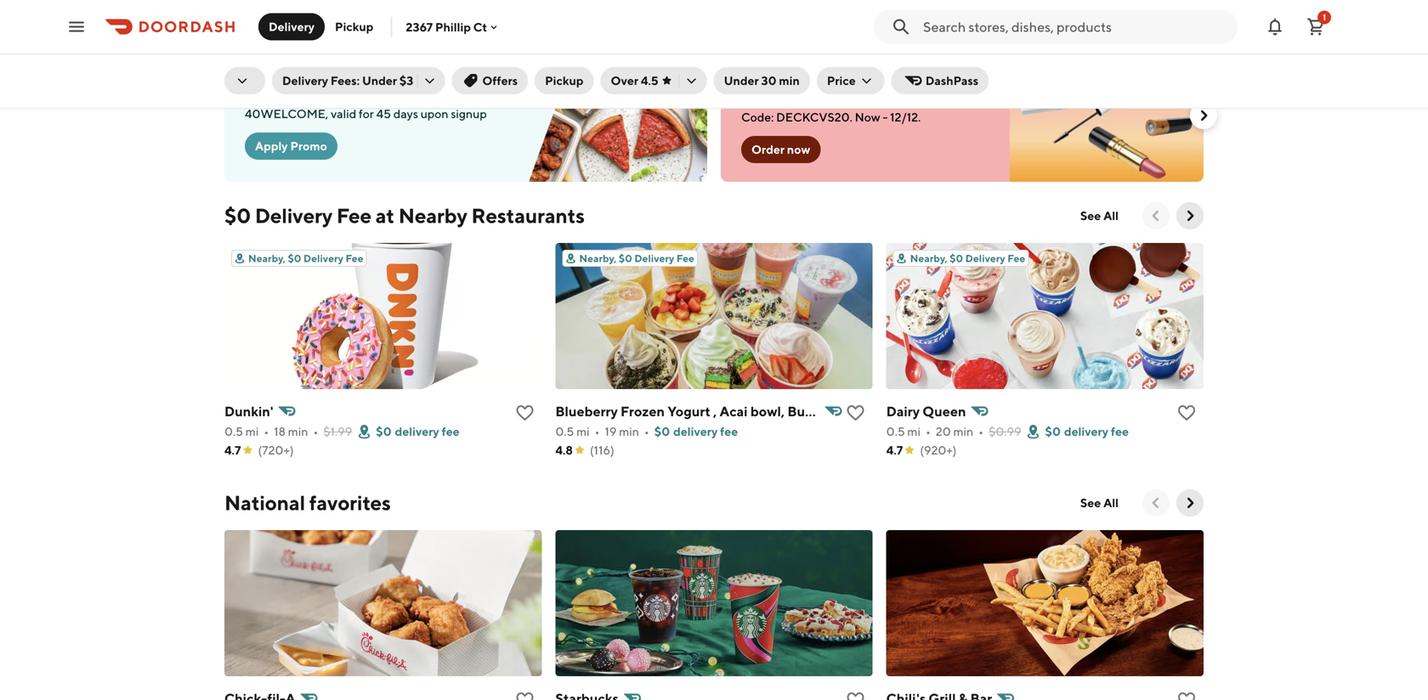 Task type: locate. For each thing, give the bounding box(es) containing it.
0.5 down smoothie
[[886, 425, 905, 439]]

(920+)
[[920, 443, 957, 457]]

3 0.5 from the left
[[886, 425, 905, 439]]

see all
[[1080, 209, 1119, 223], [1080, 496, 1119, 510]]

2 see all link from the top
[[1070, 490, 1129, 517]]

1 $0 delivery fee from the left
[[376, 425, 460, 439]]

2 4.7 from the left
[[886, 443, 903, 457]]

mi for dairy queen
[[907, 425, 921, 439]]

min right 20
[[953, 425, 974, 439]]

click to add this store to your saved list image
[[1177, 403, 1197, 423], [846, 690, 866, 700]]

days
[[393, 107, 418, 121]]

tea
[[836, 403, 857, 420]]

with
[[406, 90, 430, 104]]

1 previous button of carousel image from the top
[[1148, 207, 1165, 224]]

2 nearby, $0 delivery fee from the left
[[579, 252, 695, 264]]

dairy queen
[[886, 403, 966, 420]]

4.7 down smoothie
[[886, 443, 903, 457]]

0 horizontal spatial pickup
[[335, 20, 374, 34]]

• left 19
[[595, 425, 600, 439]]

3 fee from the left
[[1111, 425, 1129, 439]]

2 horizontal spatial delivery
[[1064, 425, 1109, 439]]

1 vertical spatial see
[[1080, 496, 1101, 510]]

$0
[[224, 204, 251, 228], [288, 252, 301, 264], [619, 252, 632, 264], [950, 252, 963, 264], [376, 425, 392, 439], [654, 425, 670, 439], [1045, 425, 1061, 439]]

2 previous button of carousel image from the top
[[1148, 495, 1165, 512]]

0 vertical spatial at
[[939, 61, 955, 81]]

click to add this store to your saved list image
[[515, 403, 535, 423], [846, 403, 866, 423], [515, 690, 535, 700], [1177, 690, 1197, 700]]

to inside get 20% off orders $30+ at cvs. up to $10 off code: deckcvs20. now - 12/12.
[[812, 82, 828, 102]]

dunkin'
[[224, 403, 273, 420]]

2 fee from the left
[[720, 425, 738, 439]]

delivery for dairy queen
[[1064, 425, 1109, 439]]

1 horizontal spatial mi
[[576, 425, 590, 439]]

2 horizontal spatial nearby, $0 delivery fee
[[910, 252, 1025, 264]]

1 vertical spatial next button of carousel image
[[1182, 495, 1199, 512]]

min right 18
[[288, 425, 308, 439]]

0 horizontal spatial at
[[376, 204, 394, 228]]

pickup for pickup button to the right
[[545, 74, 584, 88]]

bowl,
[[751, 403, 785, 420]]

•
[[264, 425, 269, 439], [313, 425, 318, 439], [595, 425, 600, 439], [644, 425, 649, 439], [926, 425, 931, 439], [979, 425, 984, 439]]

fee for dunkin'
[[346, 252, 364, 264]]

4.8
[[555, 443, 573, 457]]

0.5 for blueberry frozen yogurt , acai bowl, bubble tea & smoothie
[[555, 425, 574, 439]]

1 horizontal spatial $0 delivery fee
[[1045, 425, 1129, 439]]

$0 delivery fee right $1.99
[[376, 425, 460, 439]]

0 horizontal spatial pickup button
[[325, 13, 384, 40]]

fee for dairy queen
[[1008, 252, 1025, 264]]

see
[[1080, 209, 1101, 223], [1080, 496, 1101, 510]]

0 vertical spatial see all
[[1080, 209, 1119, 223]]

4.7 for dairy queen
[[886, 443, 903, 457]]

$10 up now
[[832, 82, 861, 102]]

1 see all from the top
[[1080, 209, 1119, 223]]

your
[[344, 61, 380, 81]]

0 horizontal spatial 0.5
[[224, 425, 243, 439]]

1 vertical spatial at
[[376, 204, 394, 228]]

2 mi from the left
[[576, 425, 590, 439]]

get 40% off your first 2 orders save up to $10 on orders $15+ with code 40welcome, valid for 45 days upon signup
[[245, 61, 487, 121]]

off
[[318, 61, 341, 81], [814, 61, 837, 81], [864, 82, 887, 102]]

delivery down yogurt
[[673, 425, 718, 439]]

fee
[[337, 204, 372, 228], [346, 252, 364, 264], [677, 252, 695, 264], [1008, 252, 1025, 264]]

min right "30"
[[779, 74, 800, 88]]

up
[[784, 82, 808, 102]]

off inside get 40% off your first 2 orders save up to $10 on orders $15+ with code 40welcome, valid for 45 days upon signup
[[318, 61, 341, 81]]

fee
[[442, 425, 460, 439], [720, 425, 738, 439], [1111, 425, 1129, 439]]

0 horizontal spatial 4.7
[[224, 443, 241, 457]]

• down frozen
[[644, 425, 649, 439]]

nearby, $0 delivery fee for blueberry frozen yogurt , acai bowl, bubble tea & smoothie
[[579, 252, 695, 264]]

to
[[812, 82, 828, 102], [290, 90, 301, 104]]

2 all from the top
[[1103, 496, 1119, 510]]

1 mi from the left
[[245, 425, 259, 439]]

1 horizontal spatial under
[[724, 74, 759, 88]]

6 • from the left
[[979, 425, 984, 439]]

1 horizontal spatial pickup button
[[535, 67, 594, 94]]

orders
[[432, 61, 482, 81], [840, 61, 891, 81], [342, 90, 376, 104]]

mi
[[245, 425, 259, 439], [576, 425, 590, 439], [907, 425, 921, 439]]

mi down blueberry
[[576, 425, 590, 439]]

1 nearby, from the left
[[248, 252, 286, 264]]

get up save
[[245, 61, 275, 81]]

1 all from the top
[[1103, 209, 1119, 223]]

next button of carousel image
[[1182, 207, 1199, 224]]

2 get from the left
[[741, 61, 772, 81]]

• left $1.99
[[313, 425, 318, 439]]

mi down "dunkin'"
[[245, 425, 259, 439]]

1 horizontal spatial 4.7
[[886, 443, 903, 457]]

1 horizontal spatial fee
[[720, 425, 738, 439]]

dashpass button
[[892, 67, 989, 94]]

1 horizontal spatial nearby, $0 delivery fee
[[579, 252, 695, 264]]

1 see from the top
[[1080, 209, 1101, 223]]

0.5 up 4.8
[[555, 425, 574, 439]]

delivery right $1.99
[[395, 425, 439, 439]]

1 vertical spatial see all
[[1080, 496, 1119, 510]]

min right 19
[[619, 425, 639, 439]]

offers
[[482, 74, 518, 88]]

pickup button
[[325, 13, 384, 40], [535, 67, 594, 94]]

20%
[[775, 61, 811, 81]]

1 horizontal spatial pickup
[[545, 74, 584, 88]]

code
[[432, 90, 459, 104]]

off up on
[[318, 61, 341, 81]]

3 delivery from the left
[[1064, 425, 1109, 439]]

• left 18
[[264, 425, 269, 439]]

1 0.5 from the left
[[224, 425, 243, 439]]

mi for dunkin'
[[245, 425, 259, 439]]

0 horizontal spatial off
[[318, 61, 341, 81]]

1 vertical spatial all
[[1103, 496, 1119, 510]]

1 vertical spatial pickup
[[545, 74, 584, 88]]

0.5
[[224, 425, 243, 439], [555, 425, 574, 439], [886, 425, 905, 439]]

1 horizontal spatial off
[[814, 61, 837, 81]]

next button of carousel image
[[1195, 107, 1212, 124], [1182, 495, 1199, 512]]

yogurt
[[668, 403, 711, 420]]

0 vertical spatial see
[[1080, 209, 1101, 223]]

signup
[[451, 107, 487, 121]]

$15+
[[379, 90, 404, 104]]

2 $0 delivery fee from the left
[[1045, 425, 1129, 439]]

1 vertical spatial see all link
[[1070, 490, 1129, 517]]

now
[[855, 110, 880, 124]]

40%
[[279, 61, 315, 81]]

,
[[713, 403, 717, 420]]

previous button of carousel image
[[1148, 207, 1165, 224], [1148, 495, 1165, 512]]

12/12.
[[890, 110, 921, 124]]

at right $30+
[[939, 61, 955, 81]]

$0 delivery fee at nearby restaurants
[[224, 204, 585, 228]]

under up $15+ on the left top
[[362, 74, 397, 88]]

delivery right $0.99
[[1064, 425, 1109, 439]]

offers button
[[452, 67, 528, 94]]

0 horizontal spatial nearby,
[[248, 252, 286, 264]]

0 horizontal spatial to
[[290, 90, 301, 104]]

0 horizontal spatial $10
[[303, 90, 323, 104]]

4.7 down "dunkin'"
[[224, 443, 241, 457]]

1 horizontal spatial get
[[741, 61, 772, 81]]

see for $0 delivery fee at nearby restaurants
[[1080, 209, 1101, 223]]

4.7
[[224, 443, 241, 457], [886, 443, 903, 457]]

2 see all from the top
[[1080, 496, 1119, 510]]

1 get from the left
[[245, 61, 275, 81]]

to right up at the top left of page
[[290, 90, 301, 104]]

2 see from the top
[[1080, 496, 1101, 510]]

all for national favorites
[[1103, 496, 1119, 510]]

3 nearby, $0 delivery fee from the left
[[910, 252, 1025, 264]]

pickup up your at the left of page
[[335, 20, 374, 34]]

2 horizontal spatial fee
[[1111, 425, 1129, 439]]

0 horizontal spatial click to add this store to your saved list image
[[846, 690, 866, 700]]

orders inside get 20% off orders $30+ at cvs. up to $10 off code: deckcvs20. now - 12/12.
[[840, 61, 891, 81]]

delivery for dunkin'
[[395, 425, 439, 439]]

min for dairy queen
[[953, 425, 974, 439]]

delivery
[[269, 20, 315, 34], [282, 74, 328, 88], [255, 204, 333, 228], [303, 252, 343, 264], [634, 252, 674, 264], [965, 252, 1005, 264]]

favorites
[[309, 491, 391, 515]]

2 horizontal spatial orders
[[840, 61, 891, 81]]

over 4.5 button
[[601, 67, 707, 94]]

(720+)
[[258, 443, 294, 457]]

-
[[883, 110, 888, 124]]

$10 left on
[[303, 90, 323, 104]]

1 button
[[1299, 10, 1333, 44]]

1 vertical spatial previous button of carousel image
[[1148, 495, 1165, 512]]

2367 phillip ct button
[[406, 20, 501, 34]]

pickup
[[335, 20, 374, 34], [545, 74, 584, 88]]

to inside get 40% off your first 2 orders save up to $10 on orders $15+ with code 40welcome, valid for 45 days upon signup
[[290, 90, 301, 104]]

see all for national favorites
[[1080, 496, 1119, 510]]

0 vertical spatial see all link
[[1070, 202, 1129, 230]]

apply promo button
[[245, 133, 337, 160]]

get
[[245, 61, 275, 81], [741, 61, 772, 81]]

orders up code
[[432, 61, 482, 81]]

mi for blueberry frozen yogurt , acai bowl, bubble tea & smoothie
[[576, 425, 590, 439]]

national
[[224, 491, 305, 515]]

phillip
[[435, 20, 471, 34]]

3 mi from the left
[[907, 425, 921, 439]]

delivery fees: under $3
[[282, 74, 413, 88]]

mi down dairy
[[907, 425, 921, 439]]

at
[[939, 61, 955, 81], [376, 204, 394, 228]]

get inside get 40% off your first 2 orders save up to $10 on orders $15+ with code 40welcome, valid for 45 days upon signup
[[245, 61, 275, 81]]

1 horizontal spatial delivery
[[673, 425, 718, 439]]

0 horizontal spatial get
[[245, 61, 275, 81]]

at inside get 20% off orders $30+ at cvs. up to $10 off code: deckcvs20. now - 12/12.
[[939, 61, 955, 81]]

to right up
[[812, 82, 828, 102]]

pickup button left over
[[535, 67, 594, 94]]

nearby,
[[248, 252, 286, 264], [579, 252, 617, 264], [910, 252, 948, 264]]

0 vertical spatial previous button of carousel image
[[1148, 207, 1165, 224]]

1 horizontal spatial 0.5
[[555, 425, 574, 439]]

delivery
[[395, 425, 439, 439], [673, 425, 718, 439], [1064, 425, 1109, 439]]

1 horizontal spatial $10
[[832, 82, 861, 102]]

orders up now
[[840, 61, 891, 81]]

0 horizontal spatial mi
[[245, 425, 259, 439]]

2 under from the left
[[724, 74, 759, 88]]

$30+
[[894, 61, 935, 81]]

apply promo
[[255, 139, 327, 153]]

2 horizontal spatial 0.5
[[886, 425, 905, 439]]

nearby
[[398, 204, 467, 228]]

• left 20
[[926, 425, 931, 439]]

at left nearby
[[376, 204, 394, 228]]

• left $0.99
[[979, 425, 984, 439]]

0.5 down "dunkin'"
[[224, 425, 243, 439]]

nearby, $0 delivery fee
[[248, 252, 364, 264], [579, 252, 695, 264], [910, 252, 1025, 264]]

0 horizontal spatial under
[[362, 74, 397, 88]]

1 horizontal spatial nearby,
[[579, 252, 617, 264]]

1 horizontal spatial click to add this store to your saved list image
[[1177, 403, 1197, 423]]

pickup left over
[[545, 74, 584, 88]]

nearby, $0 delivery fee for dunkin'
[[248, 252, 364, 264]]

1 vertical spatial pickup button
[[535, 67, 594, 94]]

1 4.7 from the left
[[224, 443, 241, 457]]

1 fee from the left
[[442, 425, 460, 439]]

1 horizontal spatial to
[[812, 82, 828, 102]]

see all link
[[1070, 202, 1129, 230], [1070, 490, 1129, 517]]

pickup button up your at the left of page
[[325, 13, 384, 40]]

0 vertical spatial all
[[1103, 209, 1119, 223]]

2 • from the left
[[313, 425, 318, 439]]

0 horizontal spatial delivery
[[395, 425, 439, 439]]

1 nearby, $0 delivery fee from the left
[[248, 252, 364, 264]]

orders up for
[[342, 90, 376, 104]]

fee for dairy queen
[[1111, 425, 1129, 439]]

off up now
[[864, 82, 887, 102]]

2 horizontal spatial mi
[[907, 425, 921, 439]]

over 4.5
[[611, 74, 658, 88]]

Store search: begin typing to search for stores available on DoorDash text field
[[923, 17, 1228, 36]]

2 nearby, from the left
[[579, 252, 617, 264]]

2 horizontal spatial nearby,
[[910, 252, 948, 264]]

0 vertical spatial pickup
[[335, 20, 374, 34]]

up
[[273, 90, 287, 104]]

0 horizontal spatial fee
[[442, 425, 460, 439]]

0 horizontal spatial nearby, $0 delivery fee
[[248, 252, 364, 264]]

3 nearby, from the left
[[910, 252, 948, 264]]

off for your
[[318, 61, 341, 81]]

blueberry frozen yogurt , acai bowl, bubble tea & smoothie
[[555, 403, 932, 420]]

get inside get 20% off orders $30+ at cvs. up to $10 off code: deckcvs20. now - 12/12.
[[741, 61, 772, 81]]

1 see all link from the top
[[1070, 202, 1129, 230]]

save
[[245, 90, 271, 104]]

0 vertical spatial click to add this store to your saved list image
[[1177, 403, 1197, 423]]

0 horizontal spatial $0 delivery fee
[[376, 425, 460, 439]]

2 0.5 from the left
[[555, 425, 574, 439]]

deckcvs20.
[[776, 110, 853, 124]]

get up cvs.
[[741, 61, 772, 81]]

1 horizontal spatial at
[[939, 61, 955, 81]]

off right the 20%
[[814, 61, 837, 81]]

1 delivery from the left
[[395, 425, 439, 439]]

under left "30"
[[724, 74, 759, 88]]

$0 delivery fee right $0.99
[[1045, 425, 1129, 439]]



Task type: vqa. For each thing, say whether or not it's contained in the screenshot.
8
no



Task type: describe. For each thing, give the bounding box(es) containing it.
$10 inside get 40% off your first 2 orders save up to $10 on orders $15+ with code 40welcome, valid for 45 days upon signup
[[303, 90, 323, 104]]

nearby, for dairy queen
[[910, 252, 948, 264]]

blueberry
[[555, 403, 618, 420]]

1
[[1323, 12, 1326, 22]]

apply
[[255, 139, 288, 153]]

see all link for $0 delivery fee at nearby restaurants
[[1070, 202, 1129, 230]]

0.5 for dairy queen
[[886, 425, 905, 439]]

4.5
[[641, 74, 658, 88]]

$1.99
[[323, 425, 352, 439]]

3 • from the left
[[595, 425, 600, 439]]

40welcome,
[[245, 107, 328, 121]]

20
[[936, 425, 951, 439]]

order
[[751, 142, 785, 156]]

national favorites link
[[224, 490, 391, 517]]

price
[[827, 74, 856, 88]]

queen
[[923, 403, 966, 420]]

2 delivery from the left
[[673, 425, 718, 439]]

cvs.
[[741, 82, 781, 102]]

1 under from the left
[[362, 74, 397, 88]]

notification bell image
[[1265, 17, 1285, 37]]

under 30 min
[[724, 74, 800, 88]]

0.5 mi • 18 min •
[[224, 425, 318, 439]]

now
[[787, 142, 810, 156]]

nearby, $0 delivery fee for dairy queen
[[910, 252, 1025, 264]]

$0 delivery fee for dunkin'
[[376, 425, 460, 439]]

valid
[[331, 107, 356, 121]]

1 vertical spatial click to add this store to your saved list image
[[846, 690, 866, 700]]

fee for blueberry frozen yogurt , acai bowl, bubble tea & smoothie
[[677, 252, 695, 264]]

see for national favorites
[[1080, 496, 1101, 510]]

acai
[[720, 403, 748, 420]]

order now button
[[741, 136, 821, 163]]

promo
[[290, 139, 327, 153]]

over
[[611, 74, 638, 88]]

5 • from the left
[[926, 425, 931, 439]]

2 horizontal spatial off
[[864, 82, 887, 102]]

frozen
[[621, 403, 665, 420]]

ct
[[473, 20, 487, 34]]

0.5 mi • 19 min • $0 delivery fee
[[555, 425, 738, 439]]

under 30 min button
[[714, 67, 810, 94]]

1 • from the left
[[264, 425, 269, 439]]

code:
[[741, 110, 774, 124]]

0 vertical spatial pickup button
[[325, 13, 384, 40]]

get 20% off orders $30+ at cvs. up to $10 off code: deckcvs20. now - 12/12.
[[741, 61, 955, 124]]

see all link for national favorites
[[1070, 490, 1129, 517]]

delivery inside button
[[269, 20, 315, 34]]

nearby, for dunkin'
[[248, 252, 286, 264]]

0.5 for dunkin'
[[224, 425, 243, 439]]

order now
[[751, 142, 810, 156]]

min inside button
[[779, 74, 800, 88]]

1 horizontal spatial orders
[[432, 61, 482, 81]]

18
[[274, 425, 286, 439]]

dairy
[[886, 403, 920, 420]]

$0 delivery fee for dairy queen
[[1045, 425, 1129, 439]]

open menu image
[[66, 17, 87, 37]]

national favorites
[[224, 491, 391, 515]]

previous button of carousel image for $0 delivery fee at nearby restaurants
[[1148, 207, 1165, 224]]

$0 delivery fee at nearby restaurants link
[[224, 202, 585, 230]]

$3
[[399, 74, 413, 88]]

see all for $0 delivery fee at nearby restaurants
[[1080, 209, 1119, 223]]

first
[[383, 61, 415, 81]]

get for get 20% off orders $30+ at cvs. up to $10 off
[[741, 61, 772, 81]]

pickup for topmost pickup button
[[335, 20, 374, 34]]

0.5 mi • 20 min •
[[886, 425, 984, 439]]

0 horizontal spatial orders
[[342, 90, 376, 104]]

price button
[[817, 67, 885, 94]]

2
[[419, 61, 428, 81]]

all for $0 delivery fee at nearby restaurants
[[1103, 209, 1119, 223]]

min for blueberry frozen yogurt , acai bowl, bubble tea & smoothie
[[619, 425, 639, 439]]

under inside button
[[724, 74, 759, 88]]

dashpass
[[926, 74, 979, 88]]

previous button of carousel image for national favorites
[[1148, 495, 1165, 512]]

restaurants
[[471, 204, 585, 228]]

fees:
[[331, 74, 360, 88]]

smoothie
[[871, 403, 932, 420]]

bubble
[[788, 403, 833, 420]]

(116)
[[590, 443, 614, 457]]

delivery button
[[258, 13, 325, 40]]

2367 phillip ct
[[406, 20, 487, 34]]

for
[[359, 107, 374, 121]]

2367
[[406, 20, 433, 34]]

nearby, for blueberry frozen yogurt , acai bowl, bubble tea & smoothie
[[579, 252, 617, 264]]

45
[[376, 107, 391, 121]]

get for get 40% off your first 2 orders
[[245, 61, 275, 81]]

4 • from the left
[[644, 425, 649, 439]]

$0.99
[[989, 425, 1021, 439]]

upon
[[421, 107, 448, 121]]

$10 inside get 20% off orders $30+ at cvs. up to $10 off code: deckcvs20. now - 12/12.
[[832, 82, 861, 102]]

min for dunkin'
[[288, 425, 308, 439]]

0 vertical spatial next button of carousel image
[[1195, 107, 1212, 124]]

&
[[859, 403, 868, 420]]

19
[[605, 425, 617, 439]]

30
[[761, 74, 777, 88]]

off for orders
[[814, 61, 837, 81]]

fee for dunkin'
[[442, 425, 460, 439]]

4.7 for dunkin'
[[224, 443, 241, 457]]

2 items, open order cart image
[[1306, 17, 1326, 37]]

on
[[326, 90, 340, 104]]



